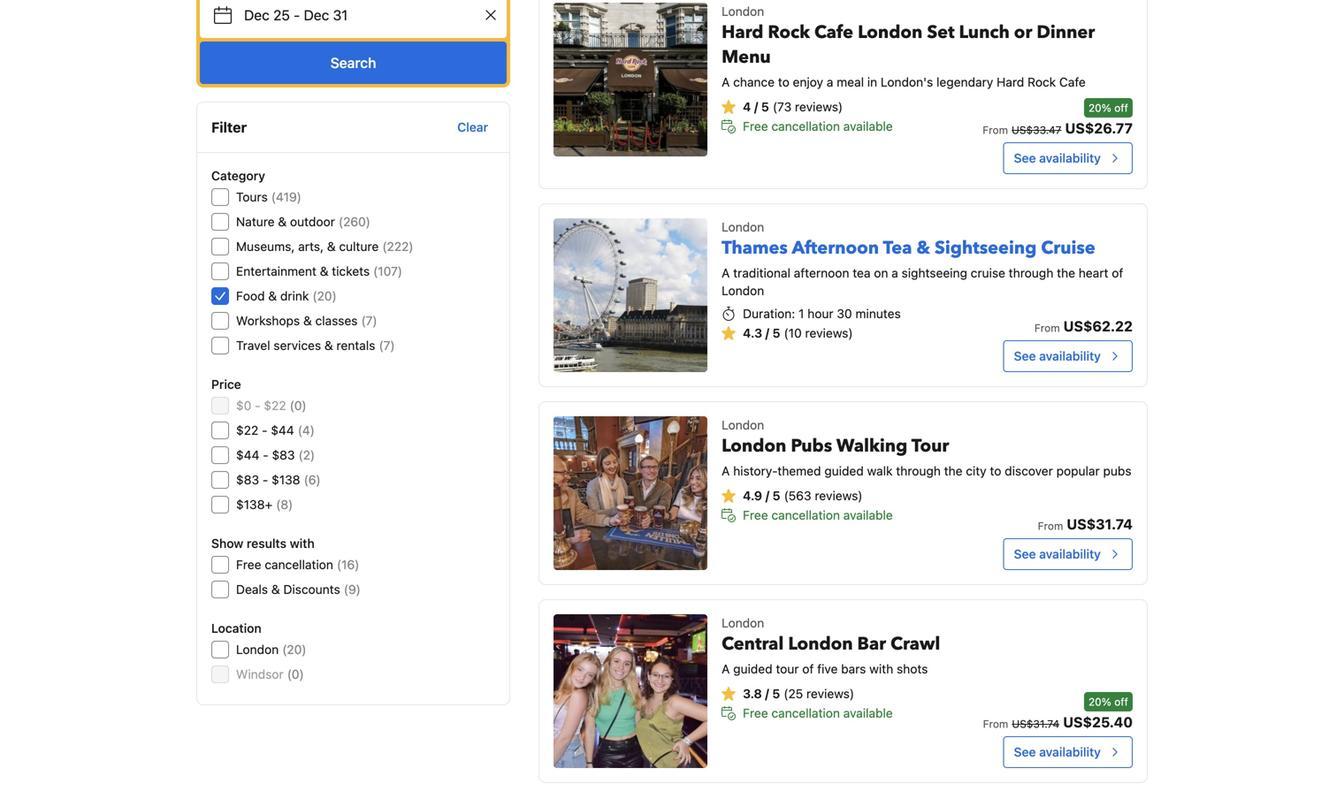 Task type: vqa. For each thing, say whether or not it's contained in the screenshot.


Task type: locate. For each thing, give the bounding box(es) containing it.
a right on
[[892, 266, 898, 280]]

5 left (73 in the right of the page
[[761, 100, 769, 114]]

in
[[867, 75, 878, 89]]

0 horizontal spatial the
[[944, 464, 963, 478]]

20% up 'us$26.77'
[[1089, 102, 1112, 114]]

cancellation down the 4.9 / 5 (563 reviews)
[[772, 508, 840, 523]]

a down central
[[722, 662, 730, 677]]

1 20% off from the top
[[1089, 102, 1129, 114]]

off up 'us$26.77'
[[1115, 102, 1129, 114]]

20%
[[1089, 102, 1112, 114], [1089, 696, 1112, 708]]

0 horizontal spatial through
[[896, 464, 941, 478]]

1 vertical spatial the
[[944, 464, 963, 478]]

cancellation
[[772, 119, 840, 134], [772, 508, 840, 523], [265, 558, 333, 572], [772, 706, 840, 721]]

filter
[[211, 119, 247, 136]]

4 availability from the top
[[1039, 745, 1101, 760]]

0 horizontal spatial rock
[[768, 20, 810, 45]]

through down tour
[[896, 464, 941, 478]]

through right 'cruise'
[[1009, 266, 1054, 280]]

available down walk
[[844, 508, 893, 523]]

free down 4.9
[[743, 508, 768, 523]]

- for $22
[[255, 398, 261, 413]]

2 see availability from the top
[[1014, 349, 1101, 364]]

of right heart
[[1112, 266, 1124, 280]]

20% off
[[1089, 102, 1129, 114], [1089, 696, 1129, 708]]

a inside "london hard rock cafe london set lunch or dinner menu a chance to enjoy a meal in london's legendary hard rock cafe"
[[827, 75, 834, 89]]

30
[[837, 306, 852, 321]]

1 vertical spatial 20%
[[1089, 696, 1112, 708]]

1 available from the top
[[844, 119, 893, 134]]

4 a from the top
[[722, 662, 730, 677]]

1 free cancellation available from the top
[[743, 119, 893, 134]]

20% for hard rock cafe london set lunch or dinner menu
[[1089, 102, 1112, 114]]

1 horizontal spatial us$31.74
[[1067, 516, 1133, 533]]

1 horizontal spatial dec
[[304, 7, 329, 23]]

0 vertical spatial the
[[1057, 266, 1076, 280]]

from inside from us$31.74 us$25.40
[[983, 718, 1009, 731]]

& left drink
[[268, 289, 277, 303]]

(20) down entertainment & tickets (107) on the left
[[313, 289, 337, 303]]

free cancellation available for five
[[743, 706, 893, 721]]

$83 up the $138+
[[236, 473, 259, 487]]

legendary
[[937, 75, 994, 89]]

0 horizontal spatial of
[[802, 662, 814, 677]]

4 see availability from the top
[[1014, 745, 1101, 760]]

themed
[[778, 464, 821, 478]]

0 vertical spatial 20%
[[1089, 102, 1112, 114]]

(7) right "rentals"
[[379, 338, 395, 353]]

2 off from the top
[[1115, 696, 1129, 708]]

/ right 4.3
[[766, 326, 769, 341]]

a inside london central london bar crawl a guided tour of five bars with shots
[[722, 662, 730, 677]]

from for from us$31.74
[[1038, 520, 1063, 532]]

0 vertical spatial through
[[1009, 266, 1054, 280]]

from us$33.47 us$26.77
[[983, 120, 1133, 137]]

0 vertical spatial hard
[[722, 20, 764, 45]]

2 20% off from the top
[[1089, 696, 1129, 708]]

availability for central london bar crawl
[[1039, 745, 1101, 760]]

cancellation for london
[[772, 508, 840, 523]]

rock up us$33.47
[[1028, 75, 1056, 89]]

of inside london thames afternoon tea & sightseeing cruise a traditional afternoon tea on a sightseeing cruise through the heart of london
[[1112, 266, 1124, 280]]

london hard rock cafe london set lunch or dinner menu a chance to enjoy a meal in london's legendary hard rock cafe
[[722, 4, 1095, 89]]

reviews) for pubs
[[815, 489, 863, 503]]

search
[[330, 54, 376, 71]]

4
[[743, 100, 751, 114]]

1 a from the top
[[722, 75, 730, 89]]

(6)
[[304, 473, 321, 487]]

nature
[[236, 214, 275, 229]]

us$31.74 down pubs
[[1067, 516, 1133, 533]]

tour
[[776, 662, 799, 677]]

from inside from us$62.22
[[1035, 322, 1060, 334]]

from us$31.74 us$25.40
[[983, 714, 1133, 731]]

1 horizontal spatial guided
[[825, 464, 864, 478]]

2 vertical spatial available
[[844, 706, 893, 721]]

1 horizontal spatial to
[[990, 464, 1002, 478]]

2 available from the top
[[844, 508, 893, 523]]

see down discover
[[1014, 547, 1036, 562]]

1 vertical spatial of
[[802, 662, 814, 677]]

availability
[[1039, 151, 1101, 165], [1039, 349, 1101, 364], [1039, 547, 1101, 562], [1039, 745, 1101, 760]]

cafe up meal
[[815, 20, 854, 45]]

afternoon
[[792, 236, 879, 260]]

- for $83
[[263, 448, 269, 463]]

0 horizontal spatial us$31.74
[[1012, 718, 1060, 731]]

$44
[[271, 423, 294, 438], [236, 448, 259, 463]]

see down from us$62.22
[[1014, 349, 1036, 364]]

from inside from us$31.74
[[1038, 520, 1063, 532]]

available for walking
[[844, 508, 893, 523]]

see availability down from us$62.22
[[1014, 349, 1101, 364]]

0 horizontal spatial guided
[[733, 662, 773, 677]]

free down 4
[[743, 119, 768, 134]]

0 vertical spatial (0)
[[290, 398, 307, 413]]

0 horizontal spatial to
[[778, 75, 790, 89]]

dec left 25
[[244, 7, 270, 23]]

1 horizontal spatial (20)
[[313, 289, 337, 303]]

1 vertical spatial (20)
[[282, 643, 307, 657]]

5 for central
[[772, 687, 780, 701]]

set
[[927, 20, 955, 45]]

free up deals
[[236, 558, 261, 572]]

0 vertical spatial of
[[1112, 266, 1124, 280]]

cancellation down 3.8 / 5 (25 reviews)
[[772, 706, 840, 721]]

- down $0 - $22 (0)
[[262, 423, 268, 438]]

free cancellation available down the 4.9 / 5 (563 reviews)
[[743, 508, 893, 523]]

off for hard rock cafe london set lunch or dinner menu
[[1115, 102, 1129, 114]]

cancellation for central
[[772, 706, 840, 721]]

20% off up the us$25.40
[[1089, 696, 1129, 708]]

0 vertical spatial us$31.74
[[1067, 516, 1133, 533]]

/ right 3.8 on the right bottom of page
[[765, 687, 769, 701]]

a left meal
[[827, 75, 834, 89]]

from
[[983, 124, 1008, 136], [1035, 322, 1060, 334], [1038, 520, 1063, 532], [983, 718, 1009, 731]]

see availability for hard rock cafe london set lunch or dinner menu
[[1014, 151, 1101, 165]]

city
[[966, 464, 987, 478]]

cafe
[[815, 20, 854, 45], [1060, 75, 1086, 89]]

0 vertical spatial available
[[844, 119, 893, 134]]

see availability down from us$31.74 us$25.40
[[1014, 745, 1101, 760]]

see availability down the from us$33.47 us$26.77
[[1014, 151, 1101, 165]]

2 a from the top
[[722, 266, 730, 280]]

(25
[[784, 687, 803, 701]]

- left $138
[[263, 473, 268, 487]]

1 horizontal spatial rock
[[1028, 75, 1056, 89]]

1 vertical spatial through
[[896, 464, 941, 478]]

$44 down $22 - $44 (4) on the left bottom of page
[[236, 448, 259, 463]]

0 vertical spatial a
[[827, 75, 834, 89]]

free for central london bar crawl
[[743, 706, 768, 721]]

& down museums, arts, & culture (222)
[[320, 264, 329, 279]]

0 horizontal spatial a
[[827, 75, 834, 89]]

2 availability from the top
[[1039, 349, 1101, 364]]

us$33.47
[[1012, 124, 1062, 136]]

1 horizontal spatial the
[[1057, 266, 1076, 280]]

1 vertical spatial available
[[844, 508, 893, 523]]

dinner
[[1037, 20, 1095, 45]]

4 see from the top
[[1014, 745, 1036, 760]]

0 vertical spatial 20% off
[[1089, 102, 1129, 114]]

0 vertical spatial guided
[[825, 464, 864, 478]]

0 vertical spatial off
[[1115, 102, 1129, 114]]

3 free cancellation available from the top
[[743, 706, 893, 721]]

3 available from the top
[[844, 706, 893, 721]]

1 horizontal spatial of
[[1112, 266, 1124, 280]]

services
[[274, 338, 321, 353]]

a inside london london pubs walking tour a history-themed guided walk through the city to discover popular pubs
[[722, 464, 730, 478]]

3 a from the top
[[722, 464, 730, 478]]

0 horizontal spatial $44
[[236, 448, 259, 463]]

london central london bar crawl a guided tour of five bars with shots
[[722, 616, 940, 677]]

availability down the from us$33.47 us$26.77
[[1039, 151, 1101, 165]]

rock up "menu"
[[768, 20, 810, 45]]

$22
[[264, 398, 286, 413], [236, 423, 258, 438]]

0 vertical spatial (20)
[[313, 289, 337, 303]]

see for hard rock cafe london set lunch or dinner menu
[[1014, 151, 1036, 165]]

free cancellation available down "4 / 5 (73 reviews)"
[[743, 119, 893, 134]]

$22 up $22 - $44 (4) on the left bottom of page
[[264, 398, 286, 413]]

to left enjoy
[[778, 75, 790, 89]]

20% off up 'us$26.77'
[[1089, 102, 1129, 114]]

travel
[[236, 338, 270, 353]]

1 vertical spatial cafe
[[1060, 75, 1086, 89]]

(260)
[[339, 214, 371, 229]]

0 vertical spatial cafe
[[815, 20, 854, 45]]

1 vertical spatial us$31.74
[[1012, 718, 1060, 731]]

see availability down from us$31.74
[[1014, 547, 1101, 562]]

1 vertical spatial 20% off
[[1089, 696, 1129, 708]]

3.8 / 5 (25 reviews)
[[743, 687, 855, 701]]

$138+ (8)
[[236, 498, 293, 512]]

2 see from the top
[[1014, 349, 1036, 364]]

available down the bars
[[844, 706, 893, 721]]

0 vertical spatial $22
[[264, 398, 286, 413]]

1 horizontal spatial through
[[1009, 266, 1054, 280]]

to inside london london pubs walking tour a history-themed guided walk through the city to discover popular pubs
[[990, 464, 1002, 478]]

1 vertical spatial guided
[[733, 662, 773, 677]]

0 horizontal spatial (7)
[[361, 314, 377, 328]]

1 vertical spatial with
[[870, 662, 894, 677]]

guided inside london central london bar crawl a guided tour of five bars with shots
[[733, 662, 773, 677]]

travel services & rentals (7)
[[236, 338, 395, 353]]

0 horizontal spatial cafe
[[815, 20, 854, 45]]

- right 25
[[294, 7, 300, 23]]

clear button
[[450, 111, 495, 143]]

free down 3.8 on the right bottom of page
[[743, 706, 768, 721]]

pubs
[[791, 434, 832, 459]]

3 availability from the top
[[1039, 547, 1101, 562]]

hard right legendary
[[997, 75, 1024, 89]]

windsor
[[236, 667, 284, 682]]

to inside "london hard rock cafe london set lunch or dinner menu a chance to enjoy a meal in london's legendary hard rock cafe"
[[778, 75, 790, 89]]

london thames afternoon tea & sightseeing cruise a traditional afternoon tea on a sightseeing cruise through the heart of london
[[722, 220, 1124, 298]]

to right city
[[990, 464, 1002, 478]]

nature & outdoor (260)
[[236, 214, 371, 229]]

1 vertical spatial to
[[990, 464, 1002, 478]]

classes
[[315, 314, 358, 328]]

1 vertical spatial $83
[[236, 473, 259, 487]]

off up the us$25.40
[[1115, 696, 1129, 708]]

1 off from the top
[[1115, 102, 1129, 114]]

guided down central
[[733, 662, 773, 677]]

drink
[[280, 289, 309, 303]]

0 vertical spatial to
[[778, 75, 790, 89]]

1 vertical spatial rock
[[1028, 75, 1056, 89]]

0 vertical spatial with
[[290, 536, 315, 551]]

(9)
[[344, 582, 361, 597]]

0 vertical spatial free cancellation available
[[743, 119, 893, 134]]

hard up "menu"
[[722, 20, 764, 45]]

(563
[[784, 489, 812, 503]]

from us$31.74
[[1038, 516, 1133, 533]]

dec left 31
[[304, 7, 329, 23]]

0 vertical spatial (7)
[[361, 314, 377, 328]]

see down from us$31.74 us$25.40
[[1014, 745, 1036, 760]]

2 20% from the top
[[1089, 696, 1112, 708]]

1 horizontal spatial hard
[[997, 75, 1024, 89]]

or
[[1014, 20, 1032, 45]]

the left city
[[944, 464, 963, 478]]

0 horizontal spatial with
[[290, 536, 315, 551]]

walking
[[837, 434, 908, 459]]

(20) up windsor (0)
[[282, 643, 307, 657]]

of left five
[[802, 662, 814, 677]]

(7) up "rentals"
[[361, 314, 377, 328]]

1 vertical spatial free cancellation available
[[743, 508, 893, 523]]

0 vertical spatial $83
[[272, 448, 295, 463]]

0 horizontal spatial hard
[[722, 20, 764, 45]]

free cancellation available for menu
[[743, 119, 893, 134]]

3 see availability from the top
[[1014, 547, 1101, 562]]

3 see from the top
[[1014, 547, 1036, 562]]

& right tea
[[917, 236, 930, 260]]

/ for london
[[766, 489, 770, 503]]

availability down from us$31.74
[[1039, 547, 1101, 562]]

dec
[[244, 7, 270, 23], [304, 7, 329, 23]]

0 horizontal spatial dec
[[244, 7, 270, 23]]

cancellation down "4 / 5 (73 reviews)"
[[772, 119, 840, 134]]

available for cafe
[[844, 119, 893, 134]]

available down in
[[844, 119, 893, 134]]

rock
[[768, 20, 810, 45], [1028, 75, 1056, 89]]

tickets
[[332, 264, 370, 279]]

free cancellation available down 3.8 / 5 (25 reviews)
[[743, 706, 893, 721]]

with up the free cancellation (16)
[[290, 536, 315, 551]]

minutes
[[856, 306, 901, 321]]

the inside london london pubs walking tour a history-themed guided walk through the city to discover popular pubs
[[944, 464, 963, 478]]

reviews) for london
[[807, 687, 855, 701]]

(0) up the "(4)"
[[290, 398, 307, 413]]

1 availability from the top
[[1039, 151, 1101, 165]]

see for thames afternoon tea & sightseeing cruise
[[1014, 349, 1036, 364]]

the down cruise
[[1057, 266, 1076, 280]]

2 free cancellation available from the top
[[743, 508, 893, 523]]

/ right 4.9
[[766, 489, 770, 503]]

1 see from the top
[[1014, 151, 1036, 165]]

1 vertical spatial off
[[1115, 696, 1129, 708]]

- for $44
[[262, 423, 268, 438]]

outdoor
[[290, 214, 335, 229]]

(20)
[[313, 289, 337, 303], [282, 643, 307, 657]]

1 see availability from the top
[[1014, 151, 1101, 165]]

menu
[[722, 45, 771, 69]]

(2)
[[299, 448, 315, 463]]

20% for central london bar crawl
[[1089, 696, 1112, 708]]

5 left (563
[[773, 489, 781, 503]]

- down $22 - $44 (4) on the left bottom of page
[[263, 448, 269, 463]]

1 horizontal spatial $44
[[271, 423, 294, 438]]

$83 left (2)
[[272, 448, 295, 463]]

duration:
[[743, 306, 795, 321]]

see availability for london pubs walking tour
[[1014, 547, 1101, 562]]

1 horizontal spatial a
[[892, 266, 898, 280]]

popular
[[1057, 464, 1100, 478]]

enjoy
[[793, 75, 823, 89]]

thames
[[722, 236, 788, 260]]

see down us$33.47
[[1014, 151, 1036, 165]]

with
[[290, 536, 315, 551], [870, 662, 894, 677]]

2 vertical spatial free cancellation available
[[743, 706, 893, 721]]

with inside london central london bar crawl a guided tour of five bars with shots
[[870, 662, 894, 677]]

museums, arts, & culture (222)
[[236, 239, 414, 254]]

workshops
[[236, 314, 300, 328]]

from inside the from us$33.47 us$26.77
[[983, 124, 1008, 136]]

$0 - $22 (0)
[[236, 398, 307, 413]]

1 horizontal spatial with
[[870, 662, 894, 677]]

/ right 4
[[754, 100, 758, 114]]

1 horizontal spatial $83
[[272, 448, 295, 463]]

(7)
[[361, 314, 377, 328], [379, 338, 395, 353]]

5 left the (10
[[773, 326, 781, 341]]

1 20% from the top
[[1089, 102, 1112, 114]]

availability down from us$62.22
[[1039, 349, 1101, 364]]

& right the arts,
[[327, 239, 336, 254]]

(0) down london (20)
[[287, 667, 304, 682]]

$44 left the "(4)"
[[271, 423, 294, 438]]

us$31.74 left the us$25.40
[[1012, 718, 1060, 731]]

1 vertical spatial (7)
[[379, 338, 395, 353]]

us$31.74 inside from us$31.74 us$25.40
[[1012, 718, 1060, 731]]

1 horizontal spatial (7)
[[379, 338, 395, 353]]

off
[[1115, 102, 1129, 114], [1115, 696, 1129, 708]]

available for bar
[[844, 706, 893, 721]]

walk
[[867, 464, 893, 478]]

0 horizontal spatial $22
[[236, 423, 258, 438]]

$138+
[[236, 498, 273, 512]]

$22 down $0
[[236, 423, 258, 438]]

5 left (25
[[772, 687, 780, 701]]

cafe up the from us$33.47 us$26.77
[[1060, 75, 1086, 89]]

guided left walk
[[825, 464, 864, 478]]

20% up the us$25.40
[[1089, 696, 1112, 708]]

a inside london thames afternoon tea & sightseeing cruise a traditional afternoon tea on a sightseeing cruise through the heart of london
[[722, 266, 730, 280]]

reviews) right (563
[[815, 489, 863, 503]]

a left the chance
[[722, 75, 730, 89]]

a left history-
[[722, 464, 730, 478]]

a left traditional
[[722, 266, 730, 280]]

1 vertical spatial a
[[892, 266, 898, 280]]

hour
[[808, 306, 834, 321]]

1 horizontal spatial $22
[[264, 398, 286, 413]]

$138
[[272, 473, 300, 487]]

pubs
[[1103, 464, 1132, 478]]

availability for thames afternoon tea & sightseeing cruise
[[1039, 349, 1101, 364]]

reviews) down five
[[807, 687, 855, 701]]

- right $0
[[255, 398, 261, 413]]

with down bar
[[870, 662, 894, 677]]

through
[[1009, 266, 1054, 280], [896, 464, 941, 478]]

0 horizontal spatial $83
[[236, 473, 259, 487]]

availability down from us$31.74 us$25.40
[[1039, 745, 1101, 760]]

reviews) down enjoy
[[795, 100, 843, 114]]

availability for hard rock cafe london set lunch or dinner menu
[[1039, 151, 1101, 165]]

tea
[[883, 236, 912, 260]]

free cancellation available
[[743, 119, 893, 134], [743, 508, 893, 523], [743, 706, 893, 721]]

of
[[1112, 266, 1124, 280], [802, 662, 814, 677]]

results
[[247, 536, 287, 551]]



Task type: describe. For each thing, give the bounding box(es) containing it.
bars
[[841, 662, 866, 677]]

(222)
[[382, 239, 414, 254]]

$44 - $83 (2)
[[236, 448, 315, 463]]

workshops & classes (7)
[[236, 314, 377, 328]]

0 vertical spatial rock
[[768, 20, 810, 45]]

heart
[[1079, 266, 1109, 280]]

tours (419)
[[236, 190, 302, 204]]

price
[[211, 377, 241, 392]]

1 dec from the left
[[244, 7, 270, 23]]

5 for london
[[773, 489, 781, 503]]

$83 - $138 (6)
[[236, 473, 321, 487]]

thames afternoon tea & sightseeing cruise image
[[554, 218, 708, 372]]

$22 - $44 (4)
[[236, 423, 315, 438]]

entertainment
[[236, 264, 317, 279]]

tea
[[853, 266, 871, 280]]

location
[[211, 621, 262, 636]]

20% off for central london bar crawl
[[1089, 696, 1129, 708]]

clear
[[457, 120, 488, 134]]

search button
[[200, 42, 507, 84]]

(419)
[[271, 190, 302, 204]]

from for from us$33.47 us$26.77
[[983, 124, 1008, 136]]

us$26.77
[[1065, 120, 1133, 137]]

discover
[[1005, 464, 1053, 478]]

of inside london central london bar crawl a guided tour of five bars with shots
[[802, 662, 814, 677]]

dec 25 - dec 31
[[244, 7, 348, 23]]

through inside london london pubs walking tour a history-themed guided walk through the city to discover popular pubs
[[896, 464, 941, 478]]

0 horizontal spatial (20)
[[282, 643, 307, 657]]

on
[[874, 266, 888, 280]]

us$62.22
[[1064, 318, 1133, 335]]

1 horizontal spatial cafe
[[1060, 75, 1086, 89]]

2 dec from the left
[[304, 7, 329, 23]]

& down "(419)"
[[278, 214, 287, 229]]

guided inside london london pubs walking tour a history-themed guided walk through the city to discover popular pubs
[[825, 464, 864, 478]]

reviews) for rock
[[795, 100, 843, 114]]

off for central london bar crawl
[[1115, 696, 1129, 708]]

1 vertical spatial (0)
[[287, 667, 304, 682]]

(16)
[[337, 558, 359, 572]]

cancellation up deals & discounts (9)
[[265, 558, 333, 572]]

chance
[[733, 75, 775, 89]]

cancellation for hard
[[772, 119, 840, 134]]

/ for hard
[[754, 100, 758, 114]]

1
[[799, 306, 804, 321]]

london (20)
[[236, 643, 307, 657]]

from for from us$62.22
[[1035, 322, 1060, 334]]

& right deals
[[271, 582, 280, 597]]

4.3 / 5 (10 reviews)
[[743, 326, 853, 341]]

20% off for hard rock cafe london set lunch or dinner menu
[[1089, 102, 1129, 114]]

5 for hard
[[761, 100, 769, 114]]

sightseeing
[[935, 236, 1037, 260]]

duration: 1 hour 30 minutes
[[743, 306, 901, 321]]

(4)
[[298, 423, 315, 438]]

category
[[211, 168, 265, 183]]

availability for london pubs walking tour
[[1039, 547, 1101, 562]]

& inside london thames afternoon tea & sightseeing cruise a traditional afternoon tea on a sightseeing cruise through the heart of london
[[917, 236, 930, 260]]

(8)
[[276, 498, 293, 512]]

see availability for central london bar crawl
[[1014, 745, 1101, 760]]

from us$62.22
[[1035, 318, 1133, 335]]

(10
[[784, 326, 802, 341]]

tour
[[912, 434, 949, 459]]

lunch
[[959, 20, 1010, 45]]

& down classes
[[324, 338, 333, 353]]

cruise
[[971, 266, 1006, 280]]

crawl
[[891, 632, 940, 657]]

central london bar crawl image
[[554, 615, 708, 769]]

meal
[[837, 75, 864, 89]]

from for from us$31.74 us$25.40
[[983, 718, 1009, 731]]

see for central london bar crawl
[[1014, 745, 1036, 760]]

free for london pubs walking tour
[[743, 508, 768, 523]]

bar
[[858, 632, 886, 657]]

a inside "london hard rock cafe london set lunch or dinner menu a chance to enjoy a meal in london's legendary hard rock cafe"
[[722, 75, 730, 89]]

history-
[[733, 464, 778, 478]]

- for $138
[[263, 473, 268, 487]]

central
[[722, 632, 784, 657]]

us$31.74 for from us$31.74
[[1067, 516, 1133, 533]]

the inside london thames afternoon tea & sightseeing cruise a traditional afternoon tea on a sightseeing cruise through the heart of london
[[1057, 266, 1076, 280]]

afternoon
[[794, 266, 850, 280]]

show results with
[[211, 536, 315, 551]]

1 vertical spatial $44
[[236, 448, 259, 463]]

london pubs walking tour image
[[554, 417, 708, 570]]

five
[[817, 662, 838, 677]]

free cancellation (16)
[[236, 558, 359, 572]]

/ for central
[[765, 687, 769, 701]]

food
[[236, 289, 265, 303]]

windsor (0)
[[236, 667, 304, 682]]

1 vertical spatial $22
[[236, 423, 258, 438]]

us$25.40
[[1063, 714, 1133, 731]]

museums,
[[236, 239, 295, 254]]

4.9 / 5 (563 reviews)
[[743, 489, 863, 503]]

free cancellation available for walk
[[743, 508, 893, 523]]

culture
[[339, 239, 379, 254]]

0 vertical spatial $44
[[271, 423, 294, 438]]

(107)
[[373, 264, 402, 279]]

a inside london thames afternoon tea & sightseeing cruise a traditional afternoon tea on a sightseeing cruise through the heart of london
[[892, 266, 898, 280]]

sightseeing
[[902, 266, 968, 280]]

31
[[333, 7, 348, 23]]

entertainment & tickets (107)
[[236, 264, 402, 279]]

us$31.74 for from us$31.74 us$25.40
[[1012, 718, 1060, 731]]

show
[[211, 536, 244, 551]]

hard rock cafe london set lunch or dinner menu image
[[554, 3, 708, 157]]

& up travel services & rentals (7)
[[303, 314, 312, 328]]

reviews) down duration: 1 hour 30 minutes
[[805, 326, 853, 341]]

through inside london thames afternoon tea & sightseeing cruise a traditional afternoon tea on a sightseeing cruise through the heart of london
[[1009, 266, 1054, 280]]

arts,
[[298, 239, 324, 254]]

1 vertical spatial hard
[[997, 75, 1024, 89]]

3.8
[[743, 687, 762, 701]]

food & drink (20)
[[236, 289, 337, 303]]

free for hard rock cafe london set lunch or dinner menu
[[743, 119, 768, 134]]

25
[[273, 7, 290, 23]]

see for london pubs walking tour
[[1014, 547, 1036, 562]]

tours
[[236, 190, 268, 204]]

see availability for thames afternoon tea & sightseeing cruise
[[1014, 349, 1101, 364]]

shots
[[897, 662, 928, 677]]

traditional
[[733, 266, 791, 280]]

discounts
[[283, 582, 340, 597]]



